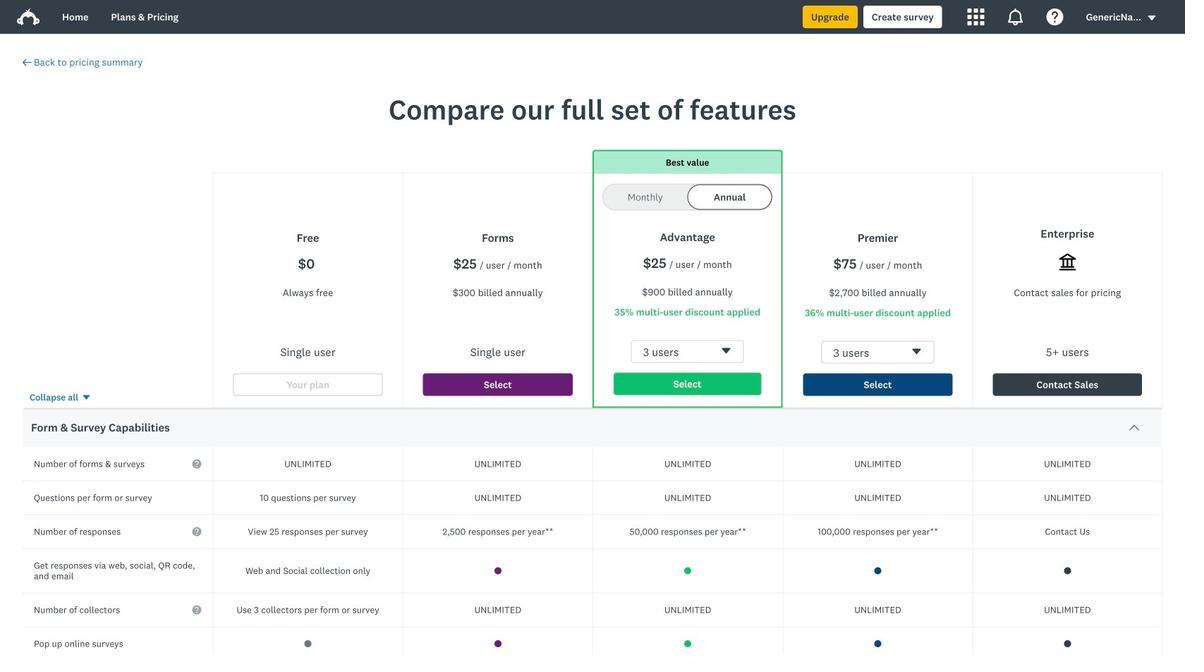 Task type: describe. For each thing, give the bounding box(es) containing it.
basic web and social collection only cell
[[213, 549, 403, 594]]

team_premier_annual unlimited cell for team_advantage_annual unlimited cell corresponding to basic 10 questions per survey cell forms_annual unlimited cell
[[783, 482, 973, 515]]

1 row from the top
[[23, 448, 1163, 482]]

team_premier_annual 100,000 responses per year** cell
[[783, 515, 973, 549]]

team_advantage_annual unlimited cell for basic 10 questions per survey cell forms_annual unlimited cell
[[593, 482, 783, 515]]

form & survey capabilities table
[[23, 448, 1163, 656]]

basic available cell
[[213, 628, 403, 656]]

team_advantage_annual available cell for forms_annual available cell associated with "basic available" cell
[[593, 628, 783, 656]]

forms_annual unlimited cell for basic 10 questions per survey cell
[[403, 482, 593, 515]]

basic available image
[[305, 641, 312, 648]]

team_advantage_annual unlimited cell for basic use 3 collectors per form or survey cell forms_annual unlimited cell
[[593, 594, 783, 628]]

0 horizontal spatial select menu field
[[631, 340, 744, 364]]

team_advantage_annual available image
[[685, 568, 692, 575]]

forms_annual unlimited cell for basic use 3 collectors per form or survey cell
[[403, 594, 593, 628]]

team_advantage_annual available image
[[685, 641, 692, 648]]

chevron up image
[[1130, 425, 1140, 431]]

forms_annual 2,500 responses per year** cell
[[403, 515, 593, 549]]

team_advantage_annual 50,000 responses per year** cell
[[593, 515, 783, 549]]

1 brand logo image from the top
[[17, 6, 40, 28]]

team_premier_annual available cell for team_advantage_annual available image
[[783, 549, 973, 594]]

questions per form or survey row header
[[23, 482, 213, 515]]

team_advantage_annual available cell for forms_annual available cell associated with basic web and social collection only cell
[[593, 549, 783, 594]]



Task type: vqa. For each thing, say whether or not it's contained in the screenshot.
Search image
no



Task type: locate. For each thing, give the bounding box(es) containing it.
1 vertical spatial ent_platinum available image
[[1065, 641, 1072, 648]]

2 team_advantage_annual unlimited cell from the top
[[593, 482, 783, 515]]

row
[[23, 448, 1163, 482], [23, 482, 1163, 515], [23, 515, 1163, 549], [23, 549, 1163, 594], [23, 594, 1163, 628], [23, 628, 1163, 656]]

2 team_premier_annual available image from the top
[[875, 641, 882, 648]]

help icon image
[[1047, 8, 1064, 25]]

2 forms_annual available image from the top
[[495, 641, 502, 648]]

ent_platinum unlimited cell for forms_annual unlimited cell associated with basic unlimited cell
[[973, 448, 1163, 482]]

4 row from the top
[[23, 549, 1163, 594]]

5 row from the top
[[23, 594, 1163, 628]]

team_premier_annual available cell for team_advantage_annual available icon
[[783, 628, 973, 656]]

0 vertical spatial team_premier_annual available cell
[[783, 549, 973, 594]]

basic unlimited cell
[[213, 448, 403, 482]]

6 row from the top
[[23, 628, 1163, 656]]

basic 10 questions per survey cell
[[213, 482, 403, 515]]

1 forms_annual unlimited cell from the top
[[403, 448, 593, 482]]

team_premier_annual available image for ent_platinum available cell corresponding to team_premier_annual available cell for team_advantage_annual available image
[[875, 568, 882, 575]]

forms_annual available cell for "basic available" cell
[[403, 628, 593, 656]]

0 vertical spatial ent_platinum available cell
[[973, 549, 1163, 594]]

1 ent_platinum available cell from the top
[[973, 549, 1163, 594]]

1 vertical spatial forms_annual available image
[[495, 641, 502, 648]]

ent_platinum available image for team_premier_annual available cell for team_advantage_annual available image
[[1065, 568, 1072, 575]]

brand logo image
[[17, 6, 40, 28], [17, 8, 40, 25]]

notification center icon image
[[1008, 8, 1025, 25]]

2 ent_platinum available cell from the top
[[973, 628, 1163, 656]]

building icon image
[[1060, 254, 1077, 271]]

ent_platinum available cell for team_premier_annual available cell related to team_advantage_annual available icon
[[973, 628, 1163, 656]]

Select Menu field
[[631, 340, 744, 364], [822, 341, 935, 364]]

down arrow image
[[82, 393, 91, 402], [83, 395, 90, 400]]

team_advantage_annual unlimited cell
[[593, 448, 783, 482], [593, 482, 783, 515], [593, 594, 783, 628]]

0 vertical spatial forms_annual available cell
[[403, 549, 593, 594]]

team_premier_annual available image for ent_platinum available cell for team_premier_annual available cell related to team_advantage_annual available icon
[[875, 641, 882, 648]]

2 brand logo image from the top
[[17, 8, 40, 25]]

1 ent_platinum unlimited cell from the top
[[973, 448, 1163, 482]]

ent_platinum available cell for team_premier_annual available cell for team_advantage_annual available image
[[973, 549, 1163, 594]]

forms_annual available image for forms_annual available cell associated with "basic available" cell
[[495, 641, 502, 648]]

basic use 3 collectors per form or survey cell
[[213, 594, 403, 628]]

1 team_advantage_annual available cell from the top
[[593, 549, 783, 594]]

chevron up image
[[1129, 422, 1141, 434]]

3 ent_platinum unlimited cell from the top
[[973, 594, 1163, 628]]

1 team_premier_annual available cell from the top
[[783, 549, 973, 594]]

3 row from the top
[[23, 515, 1163, 549]]

forms_annual unlimited cell
[[403, 448, 593, 482], [403, 482, 593, 515], [403, 594, 593, 628]]

1 vertical spatial team_premier_annual available cell
[[783, 628, 973, 656]]

2 ent_platinum unlimited cell from the top
[[973, 482, 1163, 515]]

team_premier_annual unlimited cell for team_advantage_annual unlimited cell related to basic use 3 collectors per form or survey cell forms_annual unlimited cell
[[783, 594, 973, 628]]

ent_platinum available cell
[[973, 549, 1163, 594], [973, 628, 1163, 656]]

back to pricing summary image
[[23, 58, 32, 67]]

pop up online surveys row header
[[23, 628, 213, 656]]

1 forms_annual available cell from the top
[[403, 549, 593, 594]]

forms_annual available image
[[495, 568, 502, 575], [495, 641, 502, 648]]

1 vertical spatial team_advantage_annual available cell
[[593, 628, 783, 656]]

1 vertical spatial ent_platinum available cell
[[973, 628, 1163, 656]]

0 vertical spatial ent_platinum available image
[[1065, 568, 1072, 575]]

ent_platinum unlimited cell for basic 10 questions per survey cell forms_annual unlimited cell
[[973, 482, 1163, 515]]

1 vertical spatial forms_annual available cell
[[403, 628, 593, 656]]

dropdown arrow icon image
[[1148, 13, 1158, 23], [1149, 16, 1156, 20]]

2 team_premier_annual available cell from the top
[[783, 628, 973, 656]]

1 forms_annual available image from the top
[[495, 568, 502, 575]]

products icon image
[[968, 8, 985, 25], [968, 8, 985, 25]]

team_premier_annual unlimited cell
[[783, 448, 973, 482], [783, 482, 973, 515], [783, 594, 973, 628]]

forms_annual available cell
[[403, 549, 593, 594], [403, 628, 593, 656]]

forms_annual available cell for basic web and social collection only cell
[[403, 549, 593, 594]]

1 team_premier_annual unlimited cell from the top
[[783, 448, 973, 482]]

0 vertical spatial team_premier_annual available image
[[875, 568, 882, 575]]

1 ent_platinum available image from the top
[[1065, 568, 1072, 575]]

1 horizontal spatial select menu field
[[822, 341, 935, 364]]

ent_platinum available image for team_premier_annual available cell related to team_advantage_annual available icon
[[1065, 641, 1072, 648]]

0 vertical spatial team_advantage_annual available cell
[[593, 549, 783, 594]]

ent_platinum available image
[[1065, 568, 1072, 575], [1065, 641, 1072, 648]]

3 team_premier_annual unlimited cell from the top
[[783, 594, 973, 628]]

0 vertical spatial forms_annual available image
[[495, 568, 502, 575]]

2 row from the top
[[23, 482, 1163, 515]]

team_premier_annual available cell
[[783, 549, 973, 594], [783, 628, 973, 656]]

ent_platinum unlimited cell
[[973, 448, 1163, 482], [973, 482, 1163, 515], [973, 594, 1163, 628]]

get responses via web, social, qr code, and email row header
[[23, 549, 213, 594]]

team_premier_annual unlimited cell for team_advantage_annual unlimited cell for forms_annual unlimited cell associated with basic unlimited cell
[[783, 448, 973, 482]]

2 forms_annual available cell from the top
[[403, 628, 593, 656]]

2 team_advantage_annual available cell from the top
[[593, 628, 783, 656]]

ent_platinum unlimited cell for basic use 3 collectors per form or survey cell forms_annual unlimited cell
[[973, 594, 1163, 628]]

forms_annual available image for forms_annual available cell associated with basic web and social collection only cell
[[495, 568, 502, 575]]

3 team_advantage_annual unlimited cell from the top
[[593, 594, 783, 628]]

1 team_advantage_annual unlimited cell from the top
[[593, 448, 783, 482]]

ent_platinum contact us cell
[[973, 515, 1163, 549]]

team_advantage_annual available cell
[[593, 549, 783, 594], [593, 628, 783, 656]]

2 team_premier_annual unlimited cell from the top
[[783, 482, 973, 515]]

2 forms_annual unlimited cell from the top
[[403, 482, 593, 515]]

3 forms_annual unlimited cell from the top
[[403, 594, 593, 628]]

1 vertical spatial team_premier_annual available image
[[875, 641, 882, 648]]

team_premier_annual available image
[[875, 568, 882, 575], [875, 641, 882, 648]]

forms_annual unlimited cell for basic unlimited cell
[[403, 448, 593, 482]]

2 ent_platinum available image from the top
[[1065, 641, 1072, 648]]

team_advantage_annual unlimited cell for forms_annual unlimited cell associated with basic unlimited cell
[[593, 448, 783, 482]]

1 team_premier_annual available image from the top
[[875, 568, 882, 575]]

basic view 25 responses per survey cell
[[213, 515, 403, 549]]



